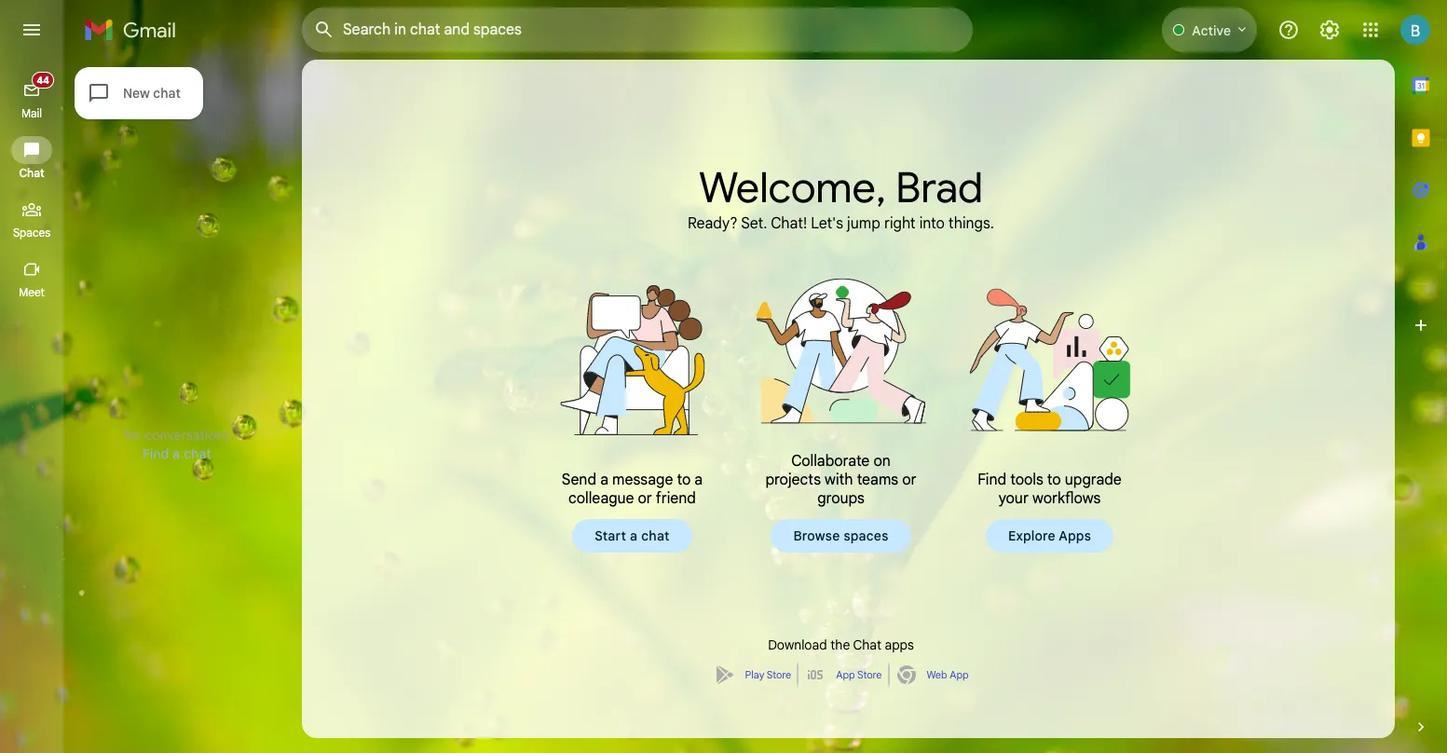 Task type: locate. For each thing, give the bounding box(es) containing it.
chat down mail heading
[[19, 166, 44, 180]]

chat
[[19, 166, 44, 180], [853, 637, 882, 653]]

store right play
[[767, 668, 792, 681]]

0 horizontal spatial to
[[677, 471, 691, 489]]

store down 'download the chat apps' on the right of page
[[858, 668, 882, 681]]

play
[[745, 668, 765, 681]]

browse
[[794, 528, 840, 544]]

1 horizontal spatial chat
[[641, 528, 670, 544]]

to inside find tools to upgrade your workflows
[[1048, 471, 1061, 489]]

collaborate
[[792, 452, 870, 471]]

on
[[874, 452, 891, 471]]

web app link
[[927, 664, 969, 686]]

app store link
[[836, 664, 882, 686]]

workflows
[[1033, 489, 1101, 508]]

app right web
[[950, 668, 969, 681]]

navigation containing mail
[[0, 60, 65, 753]]

1 to from the left
[[677, 471, 691, 489]]

or
[[902, 471, 917, 489], [638, 489, 652, 508]]

tab list
[[1395, 60, 1448, 686]]

upgrade
[[1065, 471, 1122, 489]]

apps
[[885, 637, 914, 653]]

chat
[[153, 85, 181, 102], [641, 528, 670, 544]]

meet
[[19, 285, 45, 299]]

main menu image
[[21, 19, 43, 41]]

send a message to a colleague or friend
[[562, 471, 703, 508]]

store for play store
[[767, 668, 792, 681]]

explore apps
[[1009, 528, 1092, 544]]

colleague
[[569, 489, 634, 508]]

2 store from the left
[[858, 668, 882, 681]]

chat right new
[[153, 85, 181, 102]]

with
[[825, 471, 853, 489]]

2 to from the left
[[1048, 471, 1061, 489]]

Search in chat and spaces text field
[[343, 21, 884, 39]]

or right teams
[[902, 471, 917, 489]]

send
[[562, 471, 597, 489]]

a right message
[[695, 471, 703, 489]]

app down 'download the chat apps' on the right of page
[[836, 668, 855, 681]]

tools
[[1011, 471, 1044, 489]]

collaborate on projects with teams or groups
[[766, 452, 917, 508]]

play store
[[745, 668, 792, 681]]

mail heading
[[0, 106, 63, 121]]

let's
[[811, 214, 844, 233]]

Search in mail search field
[[302, 7, 973, 52]]

a
[[600, 471, 609, 489], [695, 471, 703, 489], [630, 528, 638, 544]]

a right the send on the left
[[600, 471, 609, 489]]

download
[[768, 637, 827, 653]]

into
[[920, 214, 945, 233]]

0 horizontal spatial app
[[836, 668, 855, 681]]

chat right the
[[853, 637, 882, 653]]

chat down friend
[[641, 528, 670, 544]]

a right start
[[630, 528, 638, 544]]

0 horizontal spatial chat
[[19, 166, 44, 180]]

new chat
[[123, 85, 181, 102]]

web app
[[927, 668, 969, 681]]

start a chat button
[[573, 519, 692, 553]]

to right message
[[677, 471, 691, 489]]

0 horizontal spatial or
[[638, 489, 652, 508]]

app
[[836, 668, 855, 681], [950, 668, 969, 681]]

or inside send a message to a colleague or friend
[[638, 489, 652, 508]]

browse spaces
[[794, 528, 889, 544]]

or left friend
[[638, 489, 652, 508]]

explore apps button
[[986, 519, 1114, 553]]

0 horizontal spatial a
[[600, 471, 609, 489]]

2 horizontal spatial a
[[695, 471, 703, 489]]

1 horizontal spatial a
[[630, 528, 638, 544]]

new
[[123, 85, 150, 102]]

0 vertical spatial chat
[[19, 166, 44, 180]]

1 horizontal spatial app
[[950, 668, 969, 681]]

chat inside heading
[[19, 166, 44, 180]]

1 horizontal spatial or
[[902, 471, 917, 489]]

1 horizontal spatial to
[[1048, 471, 1061, 489]]

set.
[[741, 214, 768, 233]]

0 horizontal spatial store
[[767, 668, 792, 681]]

to
[[677, 471, 691, 489], [1048, 471, 1061, 489]]

to right tools
[[1048, 471, 1061, 489]]

1 app from the left
[[836, 668, 855, 681]]

1 vertical spatial chat
[[853, 637, 882, 653]]

navigation
[[0, 60, 65, 753]]

0 vertical spatial chat
[[153, 85, 181, 102]]

ready?
[[688, 214, 738, 233]]

settings image
[[1319, 19, 1341, 41]]

chat heading
[[0, 166, 63, 181]]

1 horizontal spatial store
[[858, 668, 882, 681]]

groups
[[818, 489, 865, 508]]

a for message
[[600, 471, 609, 489]]

right
[[884, 214, 916, 233]]

a inside button
[[630, 528, 638, 544]]

1 store from the left
[[767, 668, 792, 681]]

store
[[767, 668, 792, 681], [858, 668, 882, 681]]



Task type: vqa. For each thing, say whether or not it's contained in the screenshot.
the promotions link
no



Task type: describe. For each thing, give the bounding box(es) containing it.
mail
[[21, 106, 42, 120]]

jump
[[847, 214, 881, 233]]

gmail image
[[84, 11, 185, 48]]

to inside send a message to a colleague or friend
[[677, 471, 691, 489]]

meet heading
[[0, 285, 63, 300]]

download the chat apps
[[768, 637, 914, 653]]

start
[[595, 528, 627, 544]]

1 horizontal spatial chat
[[853, 637, 882, 653]]

things.
[[949, 214, 994, 233]]

a for chat
[[630, 528, 638, 544]]

spaces heading
[[0, 226, 63, 240]]

your
[[999, 489, 1029, 508]]

chat!
[[771, 214, 807, 233]]

projects
[[766, 471, 821, 489]]

44
[[36, 74, 49, 87]]

friend
[[656, 489, 696, 508]]

store for app store
[[858, 668, 882, 681]]

find tools to upgrade your workflows
[[978, 471, 1122, 508]]

spaces
[[844, 528, 889, 544]]

apps
[[1059, 528, 1092, 544]]

2 app from the left
[[950, 668, 969, 681]]

chat element
[[63, 128, 302, 753]]

welcome, brad ready? set. chat! let's jump right into things.
[[688, 162, 994, 233]]

search in chat and spaces image
[[308, 13, 341, 47]]

find
[[978, 471, 1007, 489]]

explore
[[1009, 528, 1056, 544]]

welcome,
[[699, 162, 886, 214]]

message
[[612, 471, 673, 489]]

or inside 'collaborate on projects with teams or groups'
[[902, 471, 917, 489]]

44 link
[[11, 72, 54, 104]]

teams
[[857, 471, 899, 489]]

the
[[831, 637, 850, 653]]

support image
[[1278, 19, 1300, 41]]

1 vertical spatial chat
[[641, 528, 670, 544]]

app store
[[836, 668, 882, 681]]

browse spaces button
[[771, 519, 911, 553]]

web
[[927, 668, 948, 681]]

spaces
[[13, 226, 50, 240]]

brad
[[896, 162, 983, 214]]

play store link
[[745, 664, 792, 686]]

0 horizontal spatial chat
[[153, 85, 181, 102]]

new chat button
[[75, 67, 203, 119]]

start a chat
[[595, 528, 670, 544]]



